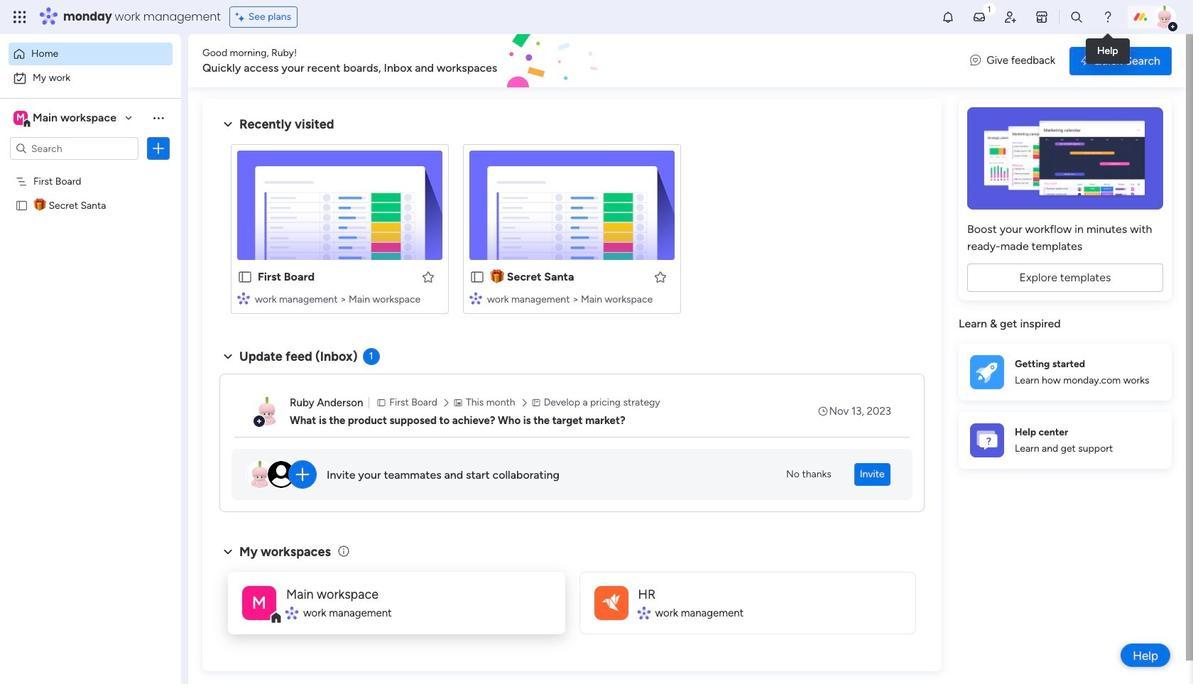 Task type: describe. For each thing, give the bounding box(es) containing it.
0 horizontal spatial ruby anderson image
[[253, 398, 281, 426]]

select product image
[[13, 10, 27, 24]]

close recently visited image
[[220, 116, 237, 133]]

help center element
[[959, 412, 1173, 469]]

v2 user feedback image
[[971, 53, 982, 69]]

1 vertical spatial option
[[9, 67, 173, 90]]

0 horizontal spatial workspace image
[[14, 110, 28, 126]]

help image
[[1101, 10, 1116, 24]]

close my workspaces image
[[220, 544, 237, 561]]

workspace options image
[[151, 111, 166, 125]]

update feed image
[[973, 10, 987, 24]]

0 vertical spatial public board image
[[15, 198, 28, 212]]

quick search results list box
[[220, 133, 925, 331]]

workspace selection element
[[14, 109, 119, 128]]

monday marketplace image
[[1035, 10, 1050, 24]]



Task type: vqa. For each thing, say whether or not it's contained in the screenshot.
ANYTHING
no



Task type: locate. For each thing, give the bounding box(es) containing it.
public board image
[[15, 198, 28, 212], [470, 270, 485, 285]]

1 element
[[363, 349, 380, 366]]

close update feed (inbox) image
[[220, 349, 237, 366]]

getting started element
[[959, 344, 1173, 401]]

v2 bolt switch image
[[1082, 53, 1090, 69]]

add to favorites image
[[421, 270, 436, 284], [654, 270, 668, 284]]

workspace image
[[14, 110, 28, 126], [243, 586, 277, 620], [594, 586, 629, 620]]

1 add to favorites image from the left
[[421, 270, 436, 284]]

notifications image
[[942, 10, 956, 24]]

ruby anderson image
[[1154, 6, 1177, 28], [253, 398, 281, 426]]

add to favorites image for the right public board image
[[654, 270, 668, 284]]

2 vertical spatial option
[[0, 168, 181, 171]]

1 vertical spatial public board image
[[470, 270, 485, 285]]

0 horizontal spatial add to favorites image
[[421, 270, 436, 284]]

option
[[9, 43, 173, 65], [9, 67, 173, 90], [0, 168, 181, 171]]

2 add to favorites image from the left
[[654, 270, 668, 284]]

1 horizontal spatial public board image
[[470, 270, 485, 285]]

component image
[[237, 292, 250, 305], [287, 607, 299, 620]]

1 horizontal spatial component image
[[287, 607, 299, 620]]

Search in workspace field
[[30, 140, 119, 157]]

0 horizontal spatial component image
[[237, 292, 250, 305]]

1 horizontal spatial add to favorites image
[[654, 270, 668, 284]]

search everything image
[[1070, 10, 1084, 24]]

0 vertical spatial ruby anderson image
[[1154, 6, 1177, 28]]

add to favorites image for public board icon
[[421, 270, 436, 284]]

public board image
[[237, 270, 253, 285]]

1 vertical spatial component image
[[287, 607, 299, 620]]

0 horizontal spatial public board image
[[15, 198, 28, 212]]

workspace image
[[603, 590, 620, 616]]

invite members image
[[1004, 10, 1018, 24]]

list box
[[0, 166, 181, 409]]

component image inside quick search results 'list box'
[[237, 292, 250, 305]]

templates image image
[[968, 107, 1164, 210]]

1 vertical spatial ruby anderson image
[[253, 398, 281, 426]]

options image
[[151, 141, 166, 156]]

1 image
[[983, 1, 996, 17]]

0 vertical spatial option
[[9, 43, 173, 65]]

0 vertical spatial component image
[[237, 292, 250, 305]]

1 horizontal spatial workspace image
[[243, 586, 277, 620]]

1 horizontal spatial ruby anderson image
[[1154, 6, 1177, 28]]

2 horizontal spatial workspace image
[[594, 586, 629, 620]]

see plans image
[[236, 9, 249, 25]]



